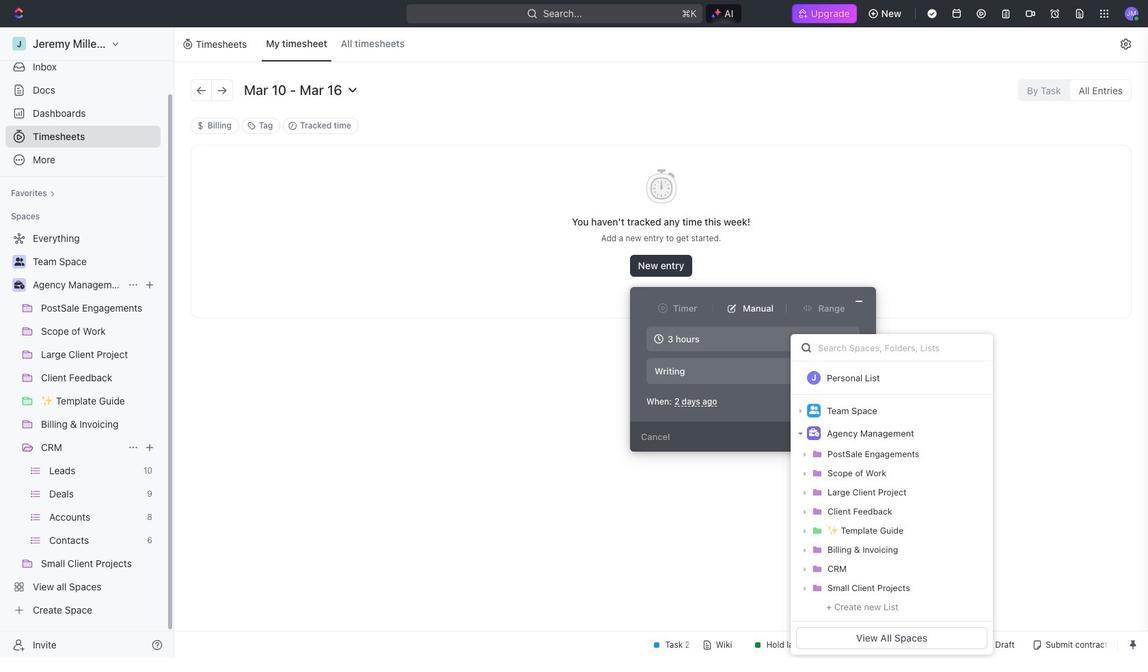 Task type: locate. For each thing, give the bounding box(es) containing it.
business time image
[[14, 281, 24, 289], [809, 429, 819, 437]]

1 horizontal spatial business time image
[[809, 429, 819, 437]]

user group image
[[809, 406, 819, 415]]

0 horizontal spatial business time image
[[14, 281, 24, 289]]

sidebar navigation
[[0, 27, 174, 658]]

0 vertical spatial business time image
[[14, 281, 24, 289]]

tree
[[5, 228, 161, 621]]

tree inside 'sidebar' navigation
[[5, 228, 161, 621]]



Task type: describe. For each thing, give the bounding box(es) containing it.
Enter time e.g. 3 hours 20 mins text field
[[647, 327, 860, 351]]

1 vertical spatial business time image
[[809, 429, 819, 437]]

business time image inside tree
[[14, 281, 24, 289]]

Enter a new task name... text field
[[653, 365, 791, 377]]

Search Spaces, Folders, Lists text field
[[791, 334, 993, 362]]



Task type: vqa. For each thing, say whether or not it's contained in the screenshot.
Enter time e.g. 3 hours 20 mins text field
yes



